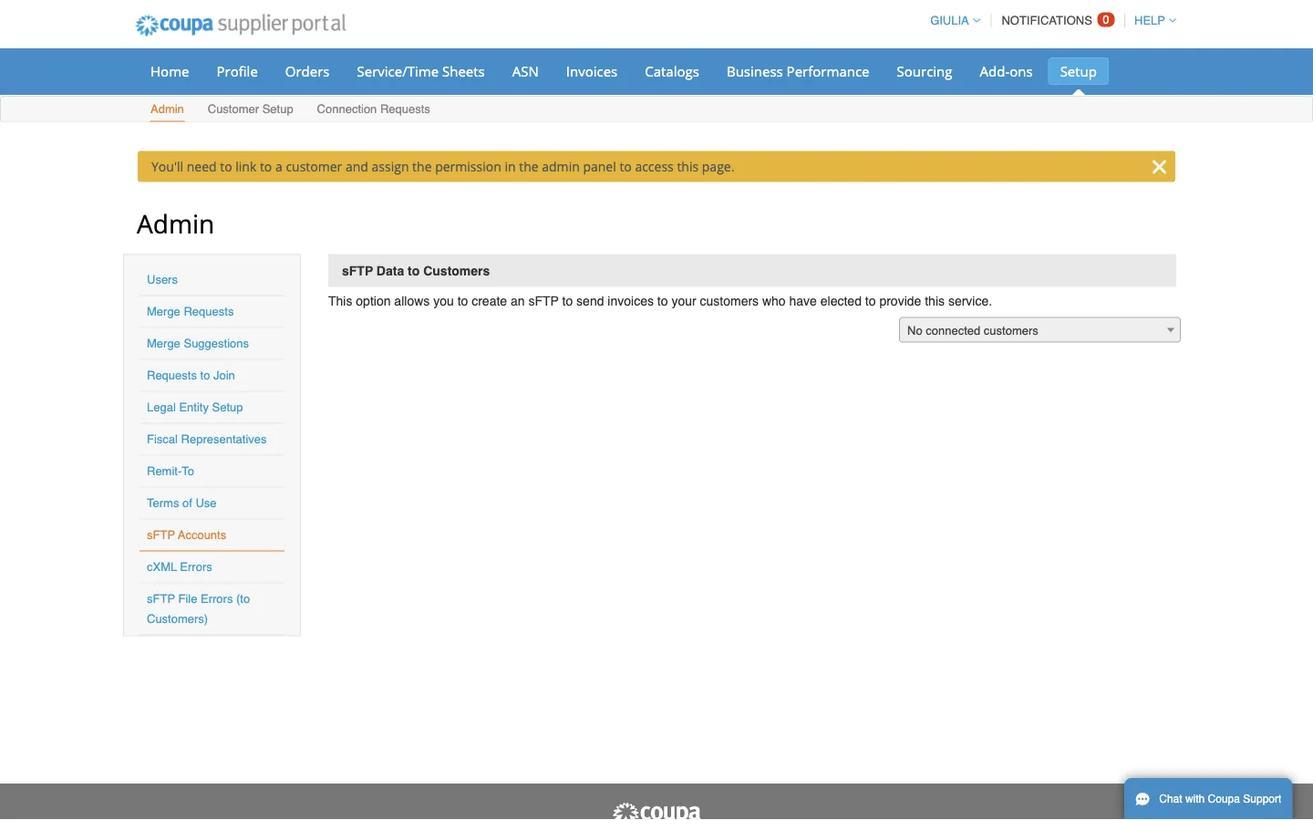 Task type: vqa. For each thing, say whether or not it's contained in the screenshot.
2nd "Manage" from the bottom
no



Task type: locate. For each thing, give the bounding box(es) containing it.
0 horizontal spatial this
[[677, 158, 699, 175]]

sourcing
[[897, 62, 953, 80]]

setup down notifications 0
[[1060, 62, 1097, 80]]

admin
[[151, 102, 184, 116], [137, 206, 215, 240]]

catalogs
[[645, 62, 700, 80]]

to right elected
[[865, 293, 876, 308]]

0 vertical spatial admin
[[151, 102, 184, 116]]

invoices
[[608, 293, 654, 308]]

0 vertical spatial errors
[[180, 560, 212, 574]]

sftp right an on the top
[[529, 293, 559, 308]]

sftp for sftp accounts
[[147, 528, 175, 542]]

sftp up customers)
[[147, 592, 175, 606]]

home link
[[139, 57, 201, 85]]

link
[[236, 158, 257, 175]]

sftp
[[342, 263, 373, 278], [529, 293, 559, 308], [147, 528, 175, 542], [147, 592, 175, 606]]

0 vertical spatial this
[[677, 158, 699, 175]]

catalogs link
[[633, 57, 711, 85]]

to left a
[[260, 158, 272, 175]]

0 horizontal spatial setup
[[212, 400, 243, 414]]

profile
[[217, 62, 258, 80]]

0 horizontal spatial the
[[412, 158, 432, 175]]

1 horizontal spatial the
[[519, 158, 539, 175]]

errors left (to at the bottom
[[201, 592, 233, 606]]

to left join
[[200, 368, 210, 382]]

customer
[[286, 158, 342, 175]]

1 vertical spatial this
[[925, 293, 945, 308]]

join
[[213, 368, 235, 382]]

1 horizontal spatial this
[[925, 293, 945, 308]]

admin down the you'll
[[137, 206, 215, 240]]

home
[[151, 62, 189, 80]]

sftp for sftp file errors (to customers)
[[147, 592, 175, 606]]

sftp inside "sftp file errors (to customers)"
[[147, 592, 175, 606]]

you
[[433, 293, 454, 308]]

admin down the home link
[[151, 102, 184, 116]]

giulia
[[930, 14, 969, 27]]

setup down join
[[212, 400, 243, 414]]

to left link
[[220, 158, 232, 175]]

2 merge from the top
[[147, 337, 180, 350]]

requests to join
[[147, 368, 235, 382]]

merge requests link
[[147, 305, 234, 318]]

the right 'assign' in the top of the page
[[412, 158, 432, 175]]

the
[[412, 158, 432, 175], [519, 158, 539, 175]]

errors
[[180, 560, 212, 574], [201, 592, 233, 606]]

sftp data to customers
[[342, 263, 490, 278]]

connection requests
[[317, 102, 430, 116]]

requests up suggestions
[[184, 305, 234, 318]]

asn
[[512, 62, 539, 80]]

1 vertical spatial merge
[[147, 337, 180, 350]]

1 vertical spatial setup
[[262, 102, 293, 116]]

requests to join link
[[147, 368, 235, 382]]

requests down service/time
[[380, 102, 430, 116]]

this
[[677, 158, 699, 175], [925, 293, 945, 308]]

send
[[577, 293, 604, 308]]

need
[[187, 158, 217, 175]]

navigation
[[922, 3, 1177, 38]]

setup right customer
[[262, 102, 293, 116]]

remit-to
[[147, 464, 194, 478]]

requests up legal
[[147, 368, 197, 382]]

legal entity setup
[[147, 400, 243, 414]]

sftp left data
[[342, 263, 373, 278]]

0 vertical spatial customers
[[700, 293, 759, 308]]

1 horizontal spatial coupa supplier portal image
[[611, 802, 702, 820]]

2 vertical spatial requests
[[147, 368, 197, 382]]

1 merge from the top
[[147, 305, 180, 318]]

requests
[[380, 102, 430, 116], [184, 305, 234, 318], [147, 368, 197, 382]]

a
[[275, 158, 283, 175]]

merge
[[147, 305, 180, 318], [147, 337, 180, 350]]

and
[[346, 158, 368, 175]]

to left your
[[657, 293, 668, 308]]

this left the page.
[[677, 158, 699, 175]]

customers inside text box
[[984, 324, 1039, 337]]

terms of use
[[147, 496, 217, 510]]

merge for merge suggestions
[[147, 337, 180, 350]]

1 horizontal spatial customers
[[984, 324, 1039, 337]]

provide
[[880, 293, 922, 308]]

setup
[[1060, 62, 1097, 80], [262, 102, 293, 116], [212, 400, 243, 414]]

merge requests
[[147, 305, 234, 318]]

1 horizontal spatial setup
[[262, 102, 293, 116]]

0 vertical spatial coupa supplier portal image
[[123, 3, 358, 48]]

giulia link
[[922, 14, 980, 27]]

2 vertical spatial setup
[[212, 400, 243, 414]]

users link
[[147, 273, 178, 286]]

connection requests link
[[316, 98, 431, 122]]

1 vertical spatial coupa supplier portal image
[[611, 802, 702, 820]]

your
[[672, 293, 697, 308]]

business
[[727, 62, 783, 80]]

setup link
[[1049, 57, 1109, 85]]

merge down merge requests
[[147, 337, 180, 350]]

sftp accounts
[[147, 528, 226, 542]]

errors down accounts
[[180, 560, 212, 574]]

permission
[[435, 158, 501, 175]]

customers left who
[[700, 293, 759, 308]]

customer setup link
[[207, 98, 294, 122]]

customer
[[208, 102, 259, 116]]

this
[[328, 293, 352, 308]]

2 horizontal spatial setup
[[1060, 62, 1097, 80]]

merge down users link
[[147, 305, 180, 318]]

sftp up cxml in the bottom of the page
[[147, 528, 175, 542]]

add-
[[980, 62, 1010, 80]]

admin
[[542, 158, 580, 175]]

0 vertical spatial requests
[[380, 102, 430, 116]]

coupa supplier portal image
[[123, 3, 358, 48], [611, 802, 702, 820]]

admin link
[[150, 98, 185, 122]]

you'll
[[151, 158, 183, 175]]

terms of use link
[[147, 496, 217, 510]]

terms
[[147, 496, 179, 510]]

option
[[356, 293, 391, 308]]

service/time
[[357, 62, 439, 80]]

allows
[[394, 293, 430, 308]]

customers
[[700, 293, 759, 308], [984, 324, 1039, 337]]

the right in
[[519, 158, 539, 175]]

customer setup
[[208, 102, 293, 116]]

0 horizontal spatial customers
[[700, 293, 759, 308]]

cxml
[[147, 560, 177, 574]]

customers down service.
[[984, 324, 1039, 337]]

0 horizontal spatial coupa supplier portal image
[[123, 3, 358, 48]]

to
[[182, 464, 194, 478]]

legal
[[147, 400, 176, 414]]

1 vertical spatial errors
[[201, 592, 233, 606]]

requests for connection requests
[[380, 102, 430, 116]]

merge suggestions
[[147, 337, 249, 350]]

this right provide
[[925, 293, 945, 308]]

1 vertical spatial customers
[[984, 324, 1039, 337]]

help
[[1135, 14, 1166, 27]]

data
[[377, 263, 404, 278]]

0 vertical spatial setup
[[1060, 62, 1097, 80]]

0 vertical spatial merge
[[147, 305, 180, 318]]

merge suggestions link
[[147, 337, 249, 350]]

1 vertical spatial requests
[[184, 305, 234, 318]]

have
[[789, 293, 817, 308]]

fiscal
[[147, 432, 178, 446]]

chat with coupa support button
[[1125, 778, 1293, 820]]



Task type: describe. For each thing, give the bounding box(es) containing it.
invoices
[[566, 62, 618, 80]]

profile link
[[205, 57, 270, 85]]

1 the from the left
[[412, 158, 432, 175]]

to left send on the left of the page
[[562, 293, 573, 308]]

help link
[[1127, 14, 1177, 27]]

create
[[472, 293, 507, 308]]

sftp file errors (to customers)
[[147, 592, 250, 626]]

customers)
[[147, 612, 208, 626]]

of
[[182, 496, 192, 510]]

orders
[[285, 62, 330, 80]]

coupa
[[1208, 793, 1240, 805]]

page.
[[702, 158, 735, 175]]

connected
[[926, 324, 981, 337]]

panel
[[583, 158, 616, 175]]

in
[[505, 158, 516, 175]]

remit-
[[147, 464, 182, 478]]

errors inside "sftp file errors (to customers)"
[[201, 592, 233, 606]]

entity
[[179, 400, 209, 414]]

who
[[763, 293, 786, 308]]

invoices link
[[554, 57, 630, 85]]

fiscal representatives
[[147, 432, 267, 446]]

chat
[[1160, 793, 1183, 805]]

business performance link
[[715, 57, 882, 85]]

you'll need to link to a customer and assign the permission in the admin panel to access this page.
[[151, 158, 735, 175]]

elected
[[821, 293, 862, 308]]

sheets
[[442, 62, 485, 80]]

sourcing link
[[885, 57, 965, 85]]

sftp accounts link
[[147, 528, 226, 542]]

sftp for sftp data to customers
[[342, 263, 373, 278]]

use
[[196, 496, 217, 510]]

cxml errors
[[147, 560, 212, 574]]

(to
[[236, 592, 250, 606]]

merge for merge requests
[[147, 305, 180, 318]]

business performance
[[727, 62, 870, 80]]

ons
[[1010, 62, 1033, 80]]

navigation containing notifications 0
[[922, 3, 1177, 38]]

this option allows you to create an sftp to send invoices to your customers who have elected to provide this service.
[[328, 293, 992, 308]]

add-ons
[[980, 62, 1033, 80]]

no
[[908, 324, 923, 337]]

2 the from the left
[[519, 158, 539, 175]]

No connected customers text field
[[900, 318, 1180, 343]]

service.
[[948, 293, 992, 308]]

suggestions
[[184, 337, 249, 350]]

users
[[147, 273, 178, 286]]

No connected customers field
[[899, 317, 1181, 343]]

performance
[[787, 62, 870, 80]]

notifications
[[1002, 14, 1093, 27]]

file
[[178, 592, 197, 606]]

representatives
[[181, 432, 267, 446]]

customers
[[423, 263, 490, 278]]

to right you
[[458, 293, 468, 308]]

remit-to link
[[147, 464, 194, 478]]

0
[[1103, 13, 1110, 26]]

no connected customers
[[908, 324, 1039, 337]]

1 vertical spatial admin
[[137, 206, 215, 240]]

legal entity setup link
[[147, 400, 243, 414]]

support
[[1243, 793, 1282, 805]]

cxml errors link
[[147, 560, 212, 574]]

add-ons link
[[968, 57, 1045, 85]]

notifications 0
[[1002, 13, 1110, 27]]

requests for merge requests
[[184, 305, 234, 318]]

to right data
[[408, 263, 420, 278]]

service/time sheets link
[[345, 57, 497, 85]]

assign
[[372, 158, 409, 175]]

fiscal representatives link
[[147, 432, 267, 446]]

to right panel
[[620, 158, 632, 175]]

service/time sheets
[[357, 62, 485, 80]]

sftp file errors (to customers) link
[[147, 592, 250, 626]]

with
[[1186, 793, 1205, 805]]



